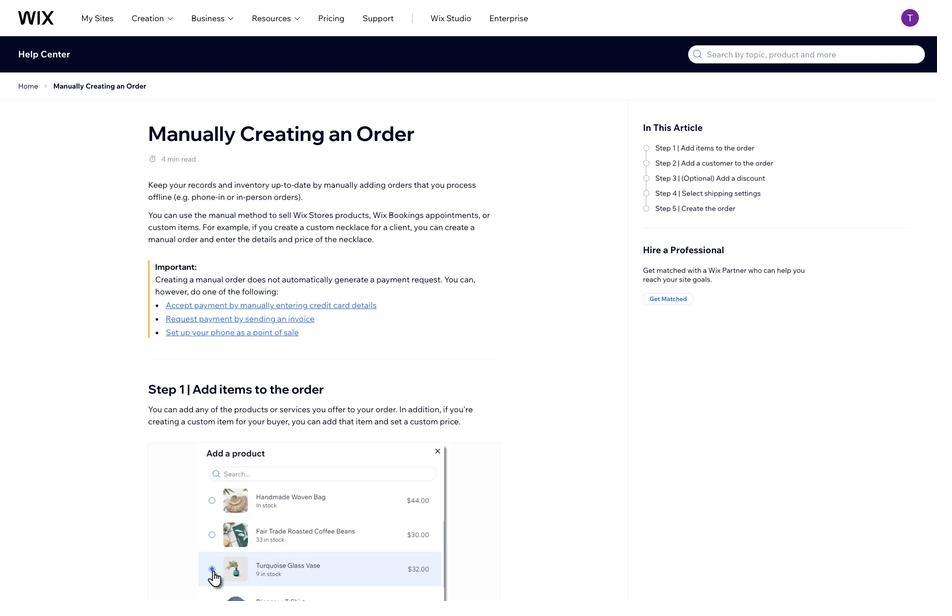 Task type: vqa. For each thing, say whether or not it's contained in the screenshot.
The
yes



Task type: describe. For each thing, give the bounding box(es) containing it.
goals.
[[693, 275, 712, 284]]

one
[[202, 287, 217, 297]]

and down 'for'
[[200, 234, 214, 244]]

you inside important: creating a manual order does not automatically generate a payment request. you can, however, do one of the following: accept payment by manually entering credit card details request payment by sending an invoice set up your phone as a point of sale
[[444, 275, 458, 285]]

step left 5
[[656, 204, 671, 213]]

use
[[179, 210, 193, 220]]

pricing link
[[318, 12, 345, 24]]

0 vertical spatial 1
[[673, 144, 676, 153]]

up-
[[271, 180, 284, 190]]

request payment by sending an invoice link
[[166, 314, 315, 324]]

this
[[654, 122, 672, 134]]

client,
[[390, 222, 412, 232]]

2 horizontal spatial creating
[[240, 121, 325, 146]]

a right set
[[404, 417, 408, 427]]

manually inside keep your records and inventory up-to-date by manually adding orders that you process offline (e.g. phone-in or in-person orders).
[[324, 180, 358, 190]]

creating
[[148, 417, 179, 427]]

(e.g.
[[174, 192, 190, 202]]

your inside keep your records and inventory up-to-date by manually adding orders that you process offline (e.g. phone-in or in-person orders).
[[169, 180, 186, 190]]

appointments,
[[426, 210, 481, 220]]

to up discount
[[735, 159, 742, 168]]

request
[[166, 314, 197, 324]]

2
[[673, 159, 677, 168]]

step 3 | (optional) add a discount
[[656, 174, 766, 183]]

matched
[[657, 266, 686, 275]]

manual inside important: creating a manual order does not automatically generate a payment request. you can, however, do one of the following: accept payment by manually entering credit card details request payment by sending an invoice set up your phone as a point of sale
[[196, 275, 223, 285]]

you inside keep your records and inventory up-to-date by manually adding orders that you process offline (e.g. phone-in or in-person orders).
[[431, 180, 445, 190]]

details inside you can use the manual method to sell wix stores products, wix bookings appointments, or custom items. for example, if you create a custom necklace for a client, you can create a manual order and enter the details and price of the necklace.
[[252, 234, 277, 244]]

to up products
[[255, 382, 267, 397]]

point
[[253, 328, 273, 338]]

person
[[246, 192, 272, 202]]

select
[[682, 189, 703, 198]]

you for custom
[[148, 210, 162, 220]]

request.
[[412, 275, 443, 285]]

2 vertical spatial by
[[234, 314, 244, 324]]

0 vertical spatial payment
[[377, 275, 410, 285]]

or inside the you can add any of the products or services you offer to your order. in addition, if you're creating a custom item for your buyer, you can add that item and set a custom price.
[[270, 405, 278, 415]]

important:
[[155, 262, 197, 272]]

2 item from the left
[[356, 417, 373, 427]]

enterprise link
[[490, 12, 528, 24]]

(optional)
[[682, 174, 715, 183]]

to inside the you can add any of the products or services you offer to your order. in addition, if you're creating a custom item for your buyer, you can add that item and set a custom price.
[[348, 405, 355, 415]]

sites
[[95, 13, 114, 23]]

products
[[234, 405, 268, 415]]

creating inside important: creating a manual order does not automatically generate a payment request. you can, however, do one of the following: accept payment by manually entering credit card details request payment by sending an invoice set up your phone as a point of sale
[[155, 275, 188, 285]]

wix inside get matched with a wix partner who can help you reach your site goals.
[[709, 266, 721, 275]]

step left select
[[656, 189, 671, 198]]

can left use
[[164, 210, 177, 220]]

get matched
[[650, 295, 687, 303]]

set
[[391, 417, 402, 427]]

and inside keep your records and inventory up-to-date by manually adding orders that you process offline (e.g. phone-in or in-person orders).
[[218, 180, 233, 190]]

step 4 | select shipping settings
[[656, 189, 761, 198]]

the down example, on the left
[[238, 234, 250, 244]]

phone
[[211, 328, 235, 338]]

help center
[[18, 48, 70, 60]]

settings
[[735, 189, 761, 198]]

for
[[203, 222, 215, 232]]

min
[[167, 155, 180, 164]]

0 horizontal spatial creating
[[86, 82, 115, 91]]

an inside important: creating a manual order does not automatically generate a payment request. you can, however, do one of the following: accept payment by manually entering credit card details request payment by sending an invoice set up your phone as a point of sale
[[277, 314, 286, 324]]

your down products
[[248, 417, 265, 427]]

can,
[[460, 275, 476, 285]]

that inside the you can add any of the products or services you offer to your order. in addition, if you're creating a custom item for your buyer, you can add that item and set a custom price.
[[339, 417, 354, 427]]

0 vertical spatial manual
[[209, 210, 236, 220]]

get matched link
[[643, 293, 694, 305]]

1 vertical spatial 4
[[673, 189, 677, 198]]

1 vertical spatial manual
[[148, 234, 176, 244]]

that inside keep your records and inventory up-to-date by manually adding orders that you process offline (e.g. phone-in or in-person orders).
[[414, 180, 429, 190]]

bookings
[[389, 210, 424, 220]]

the inside the you can add any of the products or services you offer to your order. in addition, if you're creating a custom item for your buyer, you can add that item and set a custom price.
[[220, 405, 232, 415]]

article
[[674, 122, 703, 134]]

reach
[[643, 275, 662, 284]]

addition,
[[408, 405, 442, 415]]

a right generate
[[370, 275, 375, 285]]

can down appointments,
[[430, 222, 443, 232]]

1 vertical spatial by
[[229, 300, 239, 310]]

set
[[166, 328, 179, 338]]

wix right the sell
[[293, 210, 307, 220]]

sell
[[279, 210, 291, 220]]

you inside get matched with a wix partner who can help you reach your site goals.
[[793, 266, 805, 275]]

products,
[[335, 210, 371, 220]]

0 vertical spatial in
[[643, 122, 652, 134]]

help
[[777, 266, 792, 275]]

the down the necklace
[[325, 234, 337, 244]]

1 vertical spatial add
[[323, 417, 337, 427]]

2 create from the left
[[445, 222, 469, 232]]

studio
[[447, 13, 471, 23]]

1 vertical spatial payment
[[194, 300, 227, 310]]

business button
[[191, 12, 234, 24]]

items.
[[178, 222, 201, 232]]

hire
[[643, 244, 661, 256]]

creation
[[132, 13, 164, 23]]

with
[[688, 266, 702, 275]]

help
[[18, 48, 39, 60]]

a up "(optional)"
[[697, 159, 701, 168]]

add up shipping
[[716, 174, 730, 183]]

resources button
[[252, 12, 300, 24]]

generate
[[335, 275, 369, 285]]

site
[[679, 275, 691, 284]]

wix left bookings
[[373, 210, 387, 220]]

keep
[[148, 180, 168, 190]]

home link
[[15, 80, 41, 92]]

screenshot of product selection popup image
[[199, 444, 451, 602]]

sending
[[245, 314, 276, 324]]

a right "creating"
[[181, 417, 186, 427]]

up
[[181, 328, 190, 338]]

1 horizontal spatial step 1 | add items to the order
[[656, 144, 755, 153]]

support link
[[363, 12, 394, 24]]

wix studio link
[[431, 12, 471, 24]]

orders
[[388, 180, 412, 190]]

however,
[[155, 287, 189, 297]]

Search by topic, product and more field
[[704, 46, 922, 63]]

in-
[[236, 192, 246, 202]]

can down services
[[307, 417, 321, 427]]

necklace
[[336, 222, 369, 232]]

or inside you can use the manual method to sell wix stores products, wix bookings appointments, or custom items. for example, if you create a custom necklace for a client, you can create a manual order and enter the details and price of the necklace.
[[482, 210, 490, 220]]

support
[[363, 13, 394, 23]]

can inside get matched with a wix partner who can help you reach your site goals.
[[764, 266, 776, 275]]

a right hire
[[663, 244, 669, 256]]

automatically
[[282, 275, 333, 285]]

credit
[[310, 300, 332, 310]]

a left client,
[[383, 222, 388, 232]]

to up customer
[[716, 144, 723, 153]]

phone-
[[192, 192, 218, 202]]

add down article
[[681, 144, 695, 153]]

wix left studio
[[431, 13, 445, 23]]

get matched with a wix partner who can help you reach your site goals.
[[643, 266, 805, 284]]

offline
[[148, 192, 172, 202]]

does
[[247, 275, 266, 285]]

you down services
[[292, 417, 306, 427]]

wix studio
[[431, 13, 471, 23]]

you left offer
[[312, 405, 326, 415]]

2 horizontal spatial an
[[329, 121, 352, 146]]

2 vertical spatial payment
[[199, 314, 232, 324]]

sale
[[284, 328, 299, 338]]

do
[[191, 287, 201, 297]]

process
[[447, 180, 476, 190]]

as
[[237, 328, 245, 338]]

step 2 | add a customer to the order
[[656, 159, 774, 168]]

1 horizontal spatial manually creating an order
[[148, 121, 415, 146]]

stores
[[309, 210, 333, 220]]

3
[[673, 174, 677, 183]]

date
[[294, 180, 311, 190]]

in this article
[[643, 122, 703, 134]]

step up "creating"
[[148, 382, 177, 397]]

entering
[[276, 300, 308, 310]]



Task type: locate. For each thing, give the bounding box(es) containing it.
of inside the you can add any of the products or services you offer to your order. in addition, if you're creating a custom item for your buyer, you can add that item and set a custom price.
[[211, 405, 218, 415]]

manual up one
[[196, 275, 223, 285]]

1 vertical spatial manually creating an order
[[148, 121, 415, 146]]

0 vertical spatial that
[[414, 180, 429, 190]]

price
[[295, 234, 314, 244]]

home
[[18, 82, 38, 91]]

you're
[[450, 405, 473, 415]]

a inside get matched with a wix partner who can help you reach your site goals.
[[703, 266, 707, 275]]

you for addition,
[[148, 405, 162, 415]]

0 horizontal spatial that
[[339, 417, 354, 427]]

0 horizontal spatial details
[[252, 234, 277, 244]]

0 vertical spatial details
[[252, 234, 277, 244]]

or inside keep your records and inventory up-to-date by manually adding orders that you process offline (e.g. phone-in or in-person orders).
[[227, 192, 235, 202]]

a up do
[[190, 275, 194, 285]]

records
[[188, 180, 216, 190]]

if up price.
[[443, 405, 448, 415]]

you right help
[[793, 266, 805, 275]]

for up necklace.
[[371, 222, 382, 232]]

by right date
[[313, 180, 322, 190]]

0 vertical spatial creating
[[86, 82, 115, 91]]

1 vertical spatial you
[[444, 275, 458, 285]]

who
[[749, 266, 762, 275]]

4 min read
[[161, 155, 196, 164]]

the up customer
[[724, 144, 735, 153]]

1 vertical spatial that
[[339, 417, 354, 427]]

0 horizontal spatial if
[[252, 222, 257, 232]]

to right offer
[[348, 405, 355, 415]]

step left 3
[[656, 174, 671, 183]]

that right orders
[[414, 180, 429, 190]]

or right appointments,
[[482, 210, 490, 220]]

your right up
[[192, 328, 209, 338]]

2 vertical spatial or
[[270, 405, 278, 415]]

5
[[673, 204, 677, 213]]

1 horizontal spatial details
[[352, 300, 377, 310]]

get
[[643, 266, 655, 275], [650, 295, 660, 303]]

0 vertical spatial manually creating an order
[[53, 82, 146, 91]]

0 horizontal spatial an
[[117, 82, 125, 91]]

1 horizontal spatial manually
[[148, 121, 236, 146]]

accept
[[166, 300, 192, 310]]

step
[[656, 144, 671, 153], [656, 159, 671, 168], [656, 174, 671, 183], [656, 189, 671, 198], [656, 204, 671, 213], [148, 382, 177, 397]]

2 vertical spatial you
[[148, 405, 162, 415]]

in
[[218, 192, 225, 202]]

manually down center at the left of the page
[[53, 82, 84, 91]]

1 horizontal spatial order
[[356, 121, 415, 146]]

of left sale
[[275, 328, 282, 338]]

can
[[164, 210, 177, 220], [430, 222, 443, 232], [764, 266, 776, 275], [164, 405, 177, 415], [307, 417, 321, 427]]

you down bookings
[[414, 222, 428, 232]]

1 horizontal spatial an
[[277, 314, 286, 324]]

1 horizontal spatial manually
[[324, 180, 358, 190]]

0 horizontal spatial item
[[217, 417, 234, 427]]

2 vertical spatial manual
[[196, 275, 223, 285]]

0 vertical spatial an
[[117, 82, 125, 91]]

1 vertical spatial 1
[[179, 382, 185, 397]]

custom left items.
[[148, 222, 176, 232]]

order
[[126, 82, 146, 91], [356, 121, 415, 146]]

you can use the manual method to sell wix stores products, wix bookings appointments, or custom items. for example, if you create a custom necklace for a client, you can create a manual order and enter the details and price of the necklace.
[[148, 210, 490, 244]]

1 up "creating"
[[179, 382, 185, 397]]

your inside get matched with a wix partner who can help you reach your site goals.
[[663, 275, 678, 284]]

for inside the you can add any of the products or services you offer to your order. in addition, if you're creating a custom item for your buyer, you can add that item and set a custom price.
[[236, 417, 246, 427]]

can right who
[[764, 266, 776, 275]]

my sites
[[81, 13, 114, 23]]

1 up 2
[[673, 144, 676, 153]]

profile image image
[[902, 9, 919, 27]]

0 vertical spatial step 1 | add items to the order
[[656, 144, 755, 153]]

4 down 3
[[673, 189, 677, 198]]

step 1 | add items to the order up products
[[148, 382, 324, 397]]

1 horizontal spatial that
[[414, 180, 429, 190]]

0 horizontal spatial manually creating an order
[[53, 82, 146, 91]]

0 vertical spatial you
[[148, 210, 162, 220]]

and left price
[[279, 234, 293, 244]]

order inside you can use the manual method to sell wix stores products, wix bookings appointments, or custom items. for example, if you create a custom necklace for a client, you can create a manual order and enter the details and price of the necklace.
[[178, 234, 198, 244]]

1 horizontal spatial item
[[356, 417, 373, 427]]

1 item from the left
[[217, 417, 234, 427]]

of right any
[[211, 405, 218, 415]]

1 horizontal spatial create
[[445, 222, 469, 232]]

manually inside important: creating a manual order does not automatically generate a payment request. you can, however, do one of the following: accept payment by manually entering credit card details request payment by sending an invoice set up your phone as a point of sale
[[240, 300, 274, 310]]

0 vertical spatial for
[[371, 222, 382, 232]]

of right price
[[315, 234, 323, 244]]

or
[[227, 192, 235, 202], [482, 210, 490, 220], [270, 405, 278, 415]]

0 vertical spatial manually
[[53, 82, 84, 91]]

accept payment by manually entering credit card details link
[[166, 300, 377, 310]]

manually
[[324, 180, 358, 190], [240, 300, 274, 310]]

to-
[[284, 180, 294, 190]]

0 vertical spatial or
[[227, 192, 235, 202]]

to inside you can use the manual method to sell wix stores products, wix bookings appointments, or custom items. for example, if you create a custom necklace for a client, you can create a manual order and enter the details and price of the necklace.
[[269, 210, 277, 220]]

items up step 2 | add a customer to the order
[[696, 144, 714, 153]]

any
[[196, 405, 209, 415]]

you inside you can use the manual method to sell wix stores products, wix bookings appointments, or custom items. for example, if you create a custom necklace for a client, you can create a manual order and enter the details and price of the necklace.
[[148, 210, 162, 220]]

details inside important: creating a manual order does not automatically generate a payment request. you can, however, do one of the following: accept payment by manually entering credit card details request payment by sending an invoice set up your phone as a point of sale
[[352, 300, 377, 310]]

1 vertical spatial order
[[356, 121, 415, 146]]

1 vertical spatial items
[[219, 382, 252, 397]]

you
[[148, 210, 162, 220], [444, 275, 458, 285], [148, 405, 162, 415]]

my
[[81, 13, 93, 23]]

1 horizontal spatial if
[[443, 405, 448, 415]]

manually up read
[[148, 121, 236, 146]]

can up "creating"
[[164, 405, 177, 415]]

manually creating an order
[[53, 82, 146, 91], [148, 121, 415, 146]]

a right with
[[703, 266, 707, 275]]

if inside you can use the manual method to sell wix stores products, wix bookings appointments, or custom items. for example, if you create a custom necklace for a client, you can create a manual order and enter the details and price of the necklace.
[[252, 222, 257, 232]]

method
[[238, 210, 267, 220]]

adding
[[360, 180, 386, 190]]

1 horizontal spatial items
[[696, 144, 714, 153]]

2 vertical spatial creating
[[155, 275, 188, 285]]

discount
[[737, 174, 766, 183]]

2 vertical spatial an
[[277, 314, 286, 324]]

custom down stores
[[306, 222, 334, 232]]

step down the this
[[656, 144, 671, 153]]

the up discount
[[743, 159, 754, 168]]

help center link
[[18, 48, 70, 60]]

hire a professional
[[643, 244, 725, 256]]

partner
[[723, 266, 747, 275]]

0 vertical spatial 4
[[161, 155, 166, 164]]

by
[[313, 180, 322, 190], [229, 300, 239, 310], [234, 314, 244, 324]]

get for get matched
[[650, 295, 660, 303]]

0 vertical spatial manually
[[324, 180, 358, 190]]

0 horizontal spatial manually
[[240, 300, 274, 310]]

and
[[218, 180, 233, 190], [200, 234, 214, 244], [279, 234, 293, 244], [375, 417, 389, 427]]

inventory
[[234, 180, 270, 190]]

add up any
[[192, 382, 217, 397]]

1 horizontal spatial or
[[270, 405, 278, 415]]

orders).
[[274, 192, 303, 202]]

invoice
[[288, 314, 315, 324]]

1 vertical spatial manually
[[148, 121, 236, 146]]

custom
[[148, 222, 176, 232], [306, 222, 334, 232], [187, 417, 215, 427], [410, 417, 438, 427]]

1 horizontal spatial add
[[323, 417, 337, 427]]

1 vertical spatial in
[[399, 405, 407, 415]]

business
[[191, 13, 225, 23]]

you up "creating"
[[148, 405, 162, 415]]

create down appointments,
[[445, 222, 469, 232]]

services
[[280, 405, 310, 415]]

of
[[315, 234, 323, 244], [218, 287, 226, 297], [275, 328, 282, 338], [211, 405, 218, 415]]

in inside the you can add any of the products or services you offer to your order. in addition, if you're creating a custom item for your buyer, you can add that item and set a custom price.
[[399, 405, 407, 415]]

0 horizontal spatial or
[[227, 192, 235, 202]]

step 5 | create the order
[[656, 204, 736, 213]]

1 vertical spatial details
[[352, 300, 377, 310]]

and up in
[[218, 180, 233, 190]]

price.
[[440, 417, 461, 427]]

0 vertical spatial add
[[179, 405, 194, 415]]

you down offline
[[148, 210, 162, 220]]

by inside keep your records and inventory up-to-date by manually adding orders that you process offline (e.g. phone-in or in-person orders).
[[313, 180, 322, 190]]

step 1 | add items to the order
[[656, 144, 755, 153], [148, 382, 324, 397]]

your inside important: creating a manual order does not automatically generate a payment request. you can, however, do one of the following: accept payment by manually entering credit card details request payment by sending an invoice set up your phone as a point of sale
[[192, 328, 209, 338]]

that
[[414, 180, 429, 190], [339, 417, 354, 427]]

if down method
[[252, 222, 257, 232]]

1 create from the left
[[274, 222, 298, 232]]

your left site
[[663, 275, 678, 284]]

order inside important: creating a manual order does not automatically generate a payment request. you can, however, do one of the following: accept payment by manually entering credit card details request payment by sending an invoice set up your phone as a point of sale
[[225, 275, 246, 285]]

manual up example, on the left
[[209, 210, 236, 220]]

add right 2
[[681, 159, 695, 168]]

the up 'for'
[[194, 210, 207, 220]]

creating
[[86, 82, 115, 91], [240, 121, 325, 146], [155, 275, 188, 285]]

order.
[[376, 405, 398, 415]]

the up services
[[270, 382, 289, 397]]

1 horizontal spatial 4
[[673, 189, 677, 198]]

you left can,
[[444, 275, 458, 285]]

1 vertical spatial get
[[650, 295, 660, 303]]

enterprise
[[490, 13, 528, 23]]

0 vertical spatial if
[[252, 222, 257, 232]]

4 left min
[[161, 155, 166, 164]]

buyer,
[[267, 417, 290, 427]]

you down method
[[259, 222, 273, 232]]

you can add any of the products or services you offer to your order. in addition, if you're creating a custom item for your buyer, you can add that item and set a custom price.
[[148, 405, 473, 427]]

your up (e.g.
[[169, 180, 186, 190]]

order
[[737, 144, 755, 153], [756, 159, 774, 168], [718, 204, 736, 213], [178, 234, 198, 244], [225, 275, 246, 285], [292, 382, 324, 397]]

a left discount
[[732, 174, 736, 183]]

get down hire
[[643, 266, 655, 275]]

in left the this
[[643, 122, 652, 134]]

step 1 | add items to the order up step 2 | add a customer to the order
[[656, 144, 755, 153]]

payment down one
[[194, 300, 227, 310]]

0 horizontal spatial items
[[219, 382, 252, 397]]

0 horizontal spatial 1
[[179, 382, 185, 397]]

to left the sell
[[269, 210, 277, 220]]

0 vertical spatial items
[[696, 144, 714, 153]]

item
[[217, 417, 234, 427], [356, 417, 373, 427]]

0 vertical spatial by
[[313, 180, 322, 190]]

0 vertical spatial order
[[126, 82, 146, 91]]

items up products
[[219, 382, 252, 397]]

you left process
[[431, 180, 445, 190]]

custom down any
[[187, 417, 215, 427]]

2 horizontal spatial or
[[482, 210, 490, 220]]

payment left request.
[[377, 275, 410, 285]]

add down offer
[[323, 417, 337, 427]]

1 horizontal spatial in
[[643, 122, 652, 134]]

1 vertical spatial creating
[[240, 121, 325, 146]]

if inside the you can add any of the products or services you offer to your order. in addition, if you're creating a custom item for your buyer, you can add that item and set a custom price.
[[443, 405, 448, 415]]

or right in
[[227, 192, 235, 202]]

a right as
[[247, 328, 251, 338]]

manually down the following:
[[240, 300, 274, 310]]

and down order.
[[375, 417, 389, 427]]

a
[[697, 159, 701, 168], [732, 174, 736, 183], [300, 222, 304, 232], [383, 222, 388, 232], [471, 222, 475, 232], [663, 244, 669, 256], [703, 266, 707, 275], [190, 275, 194, 285], [370, 275, 375, 285], [247, 328, 251, 338], [181, 417, 186, 427], [404, 417, 408, 427]]

0 horizontal spatial add
[[179, 405, 194, 415]]

you inside the you can add any of the products or services you offer to your order. in addition, if you're creating a custom item for your buyer, you can add that item and set a custom price.
[[148, 405, 162, 415]]

1 vertical spatial for
[[236, 417, 246, 427]]

offer
[[328, 405, 346, 415]]

0 horizontal spatial create
[[274, 222, 298, 232]]

your left order.
[[357, 405, 374, 415]]

or up buyer,
[[270, 405, 278, 415]]

that down offer
[[339, 417, 354, 427]]

|
[[678, 144, 679, 153], [678, 159, 680, 168], [678, 174, 680, 183], [679, 189, 681, 198], [678, 204, 680, 213], [187, 382, 190, 397]]

resources
[[252, 13, 291, 23]]

payment up phone
[[199, 314, 232, 324]]

manually left adding
[[324, 180, 358, 190]]

1 vertical spatial if
[[443, 405, 448, 415]]

by up the request payment by sending an invoice 'link'
[[229, 300, 239, 310]]

the inside important: creating a manual order does not automatically generate a payment request. you can, however, do one of the following: accept payment by manually entering credit card details request payment by sending an invoice set up your phone as a point of sale
[[228, 287, 240, 297]]

1
[[673, 144, 676, 153], [179, 382, 185, 397]]

details down method
[[252, 234, 277, 244]]

manual up important:
[[148, 234, 176, 244]]

my sites link
[[81, 12, 114, 24]]

wix left 'partner'
[[709, 266, 721, 275]]

and inside the you can add any of the products or services you offer to your order. in addition, if you're creating a custom item for your buyer, you can add that item and set a custom price.
[[375, 417, 389, 427]]

1 vertical spatial step 1 | add items to the order
[[148, 382, 324, 397]]

1 vertical spatial or
[[482, 210, 490, 220]]

the down step 4 | select shipping settings
[[705, 204, 716, 213]]

of inside you can use the manual method to sell wix stores products, wix bookings appointments, or custom items. for example, if you create a custom necklace for a client, you can create a manual order and enter the details and price of the necklace.
[[315, 234, 323, 244]]

customer
[[702, 159, 733, 168]]

professional
[[671, 244, 725, 256]]

read
[[181, 155, 196, 164]]

payment
[[377, 275, 410, 285], [194, 300, 227, 310], [199, 314, 232, 324]]

get for get matched with a wix partner who can help you reach your site goals.
[[643, 266, 655, 275]]

1 vertical spatial manually
[[240, 300, 274, 310]]

not
[[268, 275, 280, 285]]

a down appointments,
[[471, 222, 475, 232]]

0 horizontal spatial order
[[126, 82, 146, 91]]

0 horizontal spatial step 1 | add items to the order
[[148, 382, 324, 397]]

the right one
[[228, 287, 240, 297]]

a up price
[[300, 222, 304, 232]]

1 horizontal spatial 1
[[673, 144, 676, 153]]

get inside get matched with a wix partner who can help you reach your site goals.
[[643, 266, 655, 275]]

0 horizontal spatial 4
[[161, 155, 166, 164]]

of right one
[[218, 287, 226, 297]]

1 horizontal spatial creating
[[155, 275, 188, 285]]

0 horizontal spatial for
[[236, 417, 246, 427]]

in up set
[[399, 405, 407, 415]]

step left 2
[[656, 159, 671, 168]]

1 vertical spatial an
[[329, 121, 352, 146]]

add left any
[[179, 405, 194, 415]]

custom down the addition,
[[410, 417, 438, 427]]

0 vertical spatial get
[[643, 266, 655, 275]]

1 horizontal spatial for
[[371, 222, 382, 232]]

get left matched
[[650, 295, 660, 303]]

creation button
[[132, 12, 173, 24]]

for inside you can use the manual method to sell wix stores products, wix bookings appointments, or custom items. for example, if you create a custom necklace for a client, you can create a manual order and enter the details and price of the necklace.
[[371, 222, 382, 232]]

0 horizontal spatial in
[[399, 405, 407, 415]]

by up as
[[234, 314, 244, 324]]

enter
[[216, 234, 236, 244]]

for down products
[[236, 417, 246, 427]]

details
[[252, 234, 277, 244], [352, 300, 377, 310]]

0 horizontal spatial manually
[[53, 82, 84, 91]]



